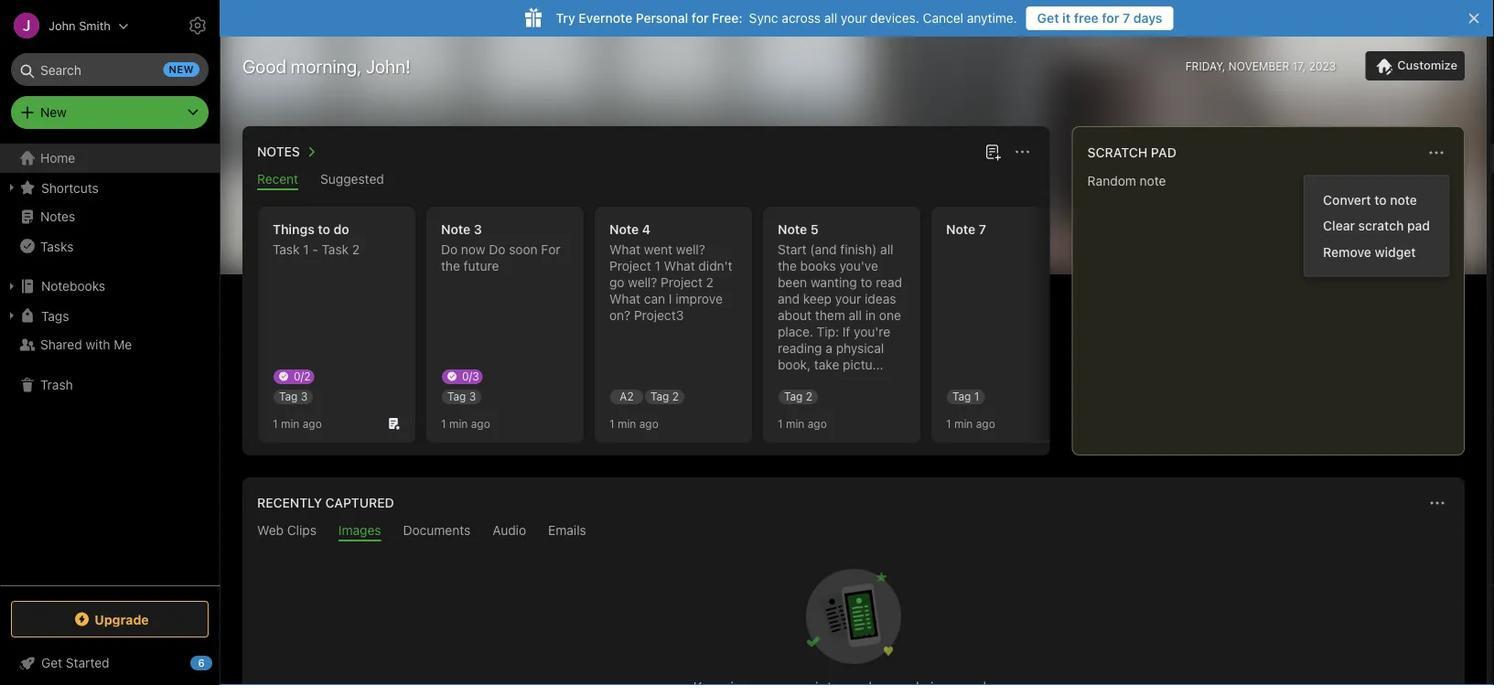 Task type: describe. For each thing, give the bounding box(es) containing it.
things to do task 1 - task 2
[[273, 222, 360, 257]]

book,
[[778, 357, 811, 373]]

get for get it free for 7 days
[[1038, 11, 1060, 26]]

future
[[464, 259, 499, 274]]

1 tag 2 from the left
[[651, 390, 679, 403]]

more actions field for recently captured
[[1425, 491, 1451, 516]]

tasks button
[[0, 232, 219, 261]]

2 min from the left
[[449, 417, 468, 430]]

you're
[[854, 325, 891, 340]]

note 4 what went well? project 1 what didn't go well? project 2 what can i improve on? project3
[[610, 222, 733, 323]]

4
[[643, 222, 651, 237]]

remove widget
[[1324, 244, 1417, 260]]

6
[[198, 658, 205, 670]]

note 3 do now do soon for the future
[[441, 222, 561, 274]]

4 tag from the left
[[785, 390, 803, 403]]

if
[[843, 325, 851, 340]]

scratch
[[1088, 145, 1148, 160]]

recently captured button
[[254, 493, 394, 515]]

been
[[778, 275, 808, 290]]

recently captured
[[257, 496, 394, 511]]

7 inside recent tab panel
[[979, 222, 987, 237]]

web clips
[[257, 523, 317, 538]]

tab list for recently captured
[[246, 523, 1462, 542]]

home link
[[0, 144, 220, 173]]

1 horizontal spatial all
[[849, 308, 862, 323]]

3 for things to do task 1 - task 2
[[301, 390, 308, 403]]

2023
[[1310, 60, 1337, 72]]

evernote
[[579, 11, 633, 26]]

clear scratch pad link
[[1306, 213, 1449, 239]]

3 tag from the left
[[651, 390, 670, 403]]

keep
[[804, 292, 832, 307]]

new
[[40, 105, 67, 120]]

recent tab panel
[[243, 190, 1495, 456]]

try evernote personal for free: sync across all your devices. cancel anytime.
[[556, 11, 1018, 26]]

started
[[66, 656, 109, 671]]

shared with me link
[[0, 330, 219, 360]]

reading
[[778, 341, 823, 356]]

clear
[[1324, 218, 1356, 233]]

2 1 min ago from the left
[[441, 417, 490, 430]]

trash link
[[0, 371, 219, 400]]

expand notebooks image
[[5, 279, 19, 294]]

get for get started
[[41, 656, 62, 671]]

2 do from the left
[[489, 242, 506, 257]]

1 do from the left
[[441, 242, 458, 257]]

note 5 start (and finish) all the books you've been wanting to read and keep your ideas about them all in one place. tip: if you're reading a physical book, take pictu...
[[778, 222, 903, 373]]

click to collapse image
[[213, 652, 227, 674]]

2 ago from the left
[[471, 417, 490, 430]]

pad
[[1152, 145, 1177, 160]]

with
[[86, 337, 110, 352]]

upgrade
[[95, 612, 149, 627]]

tab list for notes
[[246, 172, 1047, 190]]

0/3
[[462, 370, 479, 383]]

ideas
[[865, 292, 897, 307]]

tree containing home
[[0, 144, 220, 585]]

the inside note 5 start (and finish) all the books you've been wanting to read and keep your ideas about them all in one place. tip: if you're reading a physical book, take pictu...
[[778, 259, 797, 274]]

anytime.
[[967, 11, 1018, 26]]

start
[[778, 242, 807, 257]]

shortcuts button
[[0, 173, 219, 202]]

new
[[169, 64, 194, 76]]

suggested tab
[[321, 172, 384, 190]]

remove widget link
[[1306, 239, 1449, 265]]

images tab
[[339, 523, 381, 542]]

place.
[[778, 325, 814, 340]]

scratch pad button
[[1085, 142, 1177, 164]]

audio
[[493, 523, 527, 538]]

new search field
[[24, 53, 200, 86]]

notebooks
[[41, 279, 105, 294]]

can
[[644, 292, 666, 307]]

Search text field
[[24, 53, 196, 86]]

get it free for 7 days
[[1038, 11, 1163, 26]]

wanting
[[811, 275, 858, 290]]

remove
[[1324, 244, 1372, 260]]

clear scratch pad
[[1324, 218, 1431, 233]]

ago for a2
[[640, 417, 659, 430]]

notes inside 'button'
[[257, 144, 300, 159]]

now
[[461, 242, 486, 257]]

shared with me
[[40, 337, 132, 352]]

2 task from the left
[[322, 242, 349, 257]]

shortcuts
[[41, 180, 99, 195]]

improve
[[676, 292, 723, 307]]

emails tab
[[548, 523, 587, 542]]

take
[[815, 357, 840, 373]]

you've
[[840, 259, 879, 274]]

morning,
[[291, 55, 362, 76]]

suggested
[[321, 172, 384, 187]]

i
[[669, 292, 672, 307]]

1 inside note 4 what went well? project 1 what didn't go well? project 2 what can i improve on? project3
[[655, 259, 661, 274]]

images tab panel
[[243, 542, 1466, 686]]

0 vertical spatial all
[[825, 11, 838, 26]]

0 vertical spatial your
[[841, 11, 867, 26]]

1 horizontal spatial project
[[661, 275, 703, 290]]

try
[[556, 11, 576, 26]]

audio tab
[[493, 523, 527, 542]]

note
[[1391, 192, 1418, 207]]

john smith
[[49, 19, 111, 32]]

soon
[[509, 242, 538, 257]]

3 for note 3 do now do soon for the future
[[469, 390, 476, 403]]

recent
[[257, 172, 299, 187]]

2 vertical spatial what
[[610, 292, 641, 307]]

notes button
[[254, 141, 322, 163]]

read
[[876, 275, 903, 290]]

john!
[[366, 55, 411, 76]]

images
[[339, 523, 381, 538]]

note for note 3
[[441, 222, 471, 237]]



Task type: locate. For each thing, give the bounding box(es) containing it.
1 min ago down book,
[[778, 417, 827, 430]]

in
[[866, 308, 876, 323]]

notes up recent
[[257, 144, 300, 159]]

books
[[801, 259, 836, 274]]

0 vertical spatial project
[[610, 259, 652, 274]]

pad
[[1408, 218, 1431, 233]]

5 min from the left
[[955, 417, 973, 430]]

to inside note 5 start (and finish) all the books you've been wanting to read and keep your ideas about them all in one place. tip: if you're reading a physical book, take pictu...
[[861, 275, 873, 290]]

0 horizontal spatial get
[[41, 656, 62, 671]]

1 tab list from the top
[[246, 172, 1047, 190]]

1 the from the left
[[441, 259, 460, 274]]

tag 3
[[279, 390, 308, 403], [448, 390, 476, 403]]

ago for tag 1
[[977, 417, 996, 430]]

recent tab
[[257, 172, 299, 190]]

1 vertical spatial to
[[318, 222, 331, 237]]

free
[[1075, 11, 1099, 26]]

trash
[[40, 378, 73, 393]]

1 for from the left
[[692, 11, 709, 26]]

emails
[[548, 523, 587, 538]]

good
[[243, 55, 287, 76]]

devices.
[[871, 11, 920, 26]]

1 min ago for a2
[[610, 417, 659, 430]]

notes
[[257, 144, 300, 159], [40, 209, 75, 224]]

widget
[[1376, 244, 1417, 260]]

1 vertical spatial project
[[661, 275, 703, 290]]

4 1 min ago from the left
[[778, 417, 827, 430]]

went
[[644, 242, 673, 257]]

notebooks link
[[0, 272, 219, 301]]

them
[[816, 308, 846, 323]]

tag 2
[[651, 390, 679, 403], [785, 390, 813, 403]]

0 horizontal spatial to
[[318, 222, 331, 237]]

2 tag from the left
[[448, 390, 466, 403]]

1 horizontal spatial tag 2
[[785, 390, 813, 403]]

1 1 min ago from the left
[[273, 417, 322, 430]]

ago
[[303, 417, 322, 430], [471, 417, 490, 430], [640, 417, 659, 430], [808, 417, 827, 430], [977, 417, 996, 430]]

3 ago from the left
[[640, 417, 659, 430]]

1 vertical spatial your
[[836, 292, 862, 307]]

to down you've
[[861, 275, 873, 290]]

the left future
[[441, 259, 460, 274]]

get started
[[41, 656, 109, 671]]

0 horizontal spatial all
[[825, 11, 838, 26]]

customize button
[[1366, 51, 1466, 81]]

5
[[811, 222, 819, 237]]

more actions image for recently captured
[[1427, 493, 1449, 515]]

1 ago from the left
[[303, 417, 322, 430]]

1 horizontal spatial 7
[[1123, 11, 1131, 26]]

to left do
[[318, 222, 331, 237]]

1 min ago down 0/3
[[441, 417, 490, 430]]

1 horizontal spatial the
[[778, 259, 797, 274]]

free:
[[712, 11, 743, 26]]

one
[[880, 308, 902, 323]]

smith
[[79, 19, 111, 32]]

tags
[[41, 308, 69, 323]]

min down book,
[[786, 417, 805, 430]]

days
[[1134, 11, 1163, 26]]

17,
[[1293, 60, 1307, 72]]

2 down didn't on the left top
[[706, 275, 714, 290]]

captured
[[326, 496, 394, 511]]

note inside note 3 do now do soon for the future
[[441, 222, 471, 237]]

0 horizontal spatial tag 3
[[279, 390, 308, 403]]

more actions image for scratch pad
[[1426, 142, 1448, 164]]

tab list
[[246, 172, 1047, 190], [246, 523, 1462, 542]]

customize
[[1398, 58, 1458, 72]]

notes link
[[0, 202, 219, 232]]

all left in
[[849, 308, 862, 323]]

0 vertical spatial tab list
[[246, 172, 1047, 190]]

web
[[257, 523, 284, 538]]

0 vertical spatial notes
[[257, 144, 300, 159]]

tags button
[[0, 301, 219, 330]]

your down wanting
[[836, 292, 862, 307]]

3 inside note 3 do now do soon for the future
[[474, 222, 482, 237]]

things
[[273, 222, 315, 237]]

a2
[[620, 390, 634, 403]]

task right -
[[322, 242, 349, 257]]

min for tag 1
[[955, 417, 973, 430]]

1 vertical spatial all
[[881, 242, 894, 257]]

min down 0/2
[[281, 417, 300, 430]]

documents
[[403, 523, 471, 538]]

0 vertical spatial to
[[1375, 192, 1388, 207]]

min for tag 2
[[786, 417, 805, 430]]

your inside note 5 start (and finish) all the books you've been wanting to read and keep your ideas about them all in one place. tip: if you're reading a physical book, take pictu...
[[836, 292, 862, 307]]

pictu...
[[843, 357, 884, 373]]

notes up "tasks"
[[40, 209, 75, 224]]

all right finish)
[[881, 242, 894, 257]]

to for things
[[318, 222, 331, 237]]

tag 2 down book,
[[785, 390, 813, 403]]

0 horizontal spatial 7
[[979, 222, 987, 237]]

all
[[825, 11, 838, 26], [881, 242, 894, 257], [849, 308, 862, 323]]

well? up can
[[628, 275, 658, 290]]

5 tag from the left
[[953, 390, 972, 403]]

for inside 'button'
[[1103, 11, 1120, 26]]

2 tag 2 from the left
[[785, 390, 813, 403]]

more actions image
[[1012, 141, 1034, 163], [1426, 142, 1448, 164], [1427, 493, 1449, 515]]

0 horizontal spatial for
[[692, 11, 709, 26]]

well? up didn't on the left top
[[676, 242, 706, 257]]

7
[[1123, 11, 1131, 26], [979, 222, 987, 237]]

1 min ago down tag 1
[[947, 417, 996, 430]]

for for 7
[[1103, 11, 1120, 26]]

1 task from the left
[[273, 242, 300, 257]]

for right 'free'
[[1103, 11, 1120, 26]]

tag 3 for task 1 - task 2
[[279, 390, 308, 403]]

4 min from the left
[[786, 417, 805, 430]]

web clips tab
[[257, 523, 317, 542]]

0 vertical spatial what
[[610, 242, 641, 257]]

to
[[1375, 192, 1388, 207], [318, 222, 331, 237], [861, 275, 873, 290]]

2 note from the left
[[610, 222, 639, 237]]

3 down 0/2
[[301, 390, 308, 403]]

3 note from the left
[[778, 222, 808, 237]]

1 horizontal spatial notes
[[257, 144, 300, 159]]

note 7
[[947, 222, 987, 237]]

to inside the dropdown list menu
[[1375, 192, 1388, 207]]

1 tag 3 from the left
[[279, 390, 308, 403]]

7 inside 'button'
[[1123, 11, 1131, 26]]

1 horizontal spatial to
[[861, 275, 873, 290]]

notes inside tree
[[40, 209, 75, 224]]

your left the devices. at the right of the page
[[841, 11, 867, 26]]

1 vertical spatial tab list
[[246, 523, 1462, 542]]

2 horizontal spatial all
[[881, 242, 894, 257]]

it
[[1063, 11, 1071, 26]]

min down the 'a2'
[[618, 417, 637, 430]]

well?
[[676, 242, 706, 257], [628, 275, 658, 290]]

documents tab
[[403, 523, 471, 542]]

1 min from the left
[[281, 417, 300, 430]]

what up 'on?'
[[610, 292, 641, 307]]

shared
[[40, 337, 82, 352]]

across
[[782, 11, 821, 26]]

expand tags image
[[5, 309, 19, 323]]

for left the free:
[[692, 11, 709, 26]]

cancel
[[923, 11, 964, 26]]

sync
[[749, 11, 779, 26]]

get left started
[[41, 656, 62, 671]]

clips
[[287, 523, 317, 538]]

a
[[826, 341, 833, 356]]

0 horizontal spatial notes
[[40, 209, 75, 224]]

0 horizontal spatial project
[[610, 259, 652, 274]]

2 the from the left
[[778, 259, 797, 274]]

note for note 5
[[778, 222, 808, 237]]

project3
[[634, 308, 684, 323]]

2 vertical spatial to
[[861, 275, 873, 290]]

2 right the 'a2'
[[673, 390, 679, 403]]

personal
[[636, 11, 689, 26]]

1 vertical spatial 7
[[979, 222, 987, 237]]

3 min from the left
[[618, 417, 637, 430]]

2 for from the left
[[1103, 11, 1120, 26]]

1 horizontal spatial task
[[322, 242, 349, 257]]

project
[[610, 259, 652, 274], [661, 275, 703, 290]]

tree
[[0, 144, 220, 585]]

More actions field
[[1010, 139, 1036, 165], [1424, 140, 1450, 166], [1425, 491, 1451, 516]]

-
[[313, 242, 318, 257]]

for for free:
[[692, 11, 709, 26]]

what left went
[[610, 242, 641, 257]]

project up i
[[661, 275, 703, 290]]

0 horizontal spatial tag 2
[[651, 390, 679, 403]]

2 vertical spatial all
[[849, 308, 862, 323]]

scratch pad
[[1088, 145, 1177, 160]]

tab list containing recent
[[246, 172, 1047, 190]]

0 vertical spatial well?
[[676, 242, 706, 257]]

all right across
[[825, 11, 838, 26]]

2 inside the things to do task 1 - task 2
[[352, 242, 360, 257]]

physical
[[836, 341, 885, 356]]

dropdown list menu
[[1306, 187, 1449, 265]]

3 up now
[[474, 222, 482, 237]]

1 vertical spatial what
[[664, 259, 695, 274]]

2 inside note 4 what went well? project 1 what didn't go well? project 2 what can i improve on? project3
[[706, 275, 714, 290]]

0 vertical spatial get
[[1038, 11, 1060, 26]]

tag 3 down 0/3
[[448, 390, 476, 403]]

finish)
[[841, 242, 877, 257]]

3 1 min ago from the left
[[610, 417, 659, 430]]

5 1 min ago from the left
[[947, 417, 996, 430]]

tag 1
[[953, 390, 980, 403]]

get it free for 7 days button
[[1027, 6, 1174, 30]]

2 down book,
[[806, 390, 813, 403]]

min for a2
[[618, 417, 637, 430]]

0 horizontal spatial well?
[[628, 275, 658, 290]]

do left now
[[441, 242, 458, 257]]

1 vertical spatial notes
[[40, 209, 75, 224]]

1 note from the left
[[441, 222, 471, 237]]

note inside note 5 start (and finish) all the books you've been wanting to read and keep your ideas about them all in one place. tip: if you're reading a physical book, take pictu...
[[778, 222, 808, 237]]

the inside note 3 do now do soon for the future
[[441, 259, 460, 274]]

3 down 0/3
[[469, 390, 476, 403]]

2 horizontal spatial to
[[1375, 192, 1388, 207]]

min down tag 1
[[955, 417, 973, 430]]

to inside the things to do task 1 - task 2
[[318, 222, 331, 237]]

tag
[[279, 390, 298, 403], [448, 390, 466, 403], [651, 390, 670, 403], [785, 390, 803, 403], [953, 390, 972, 403]]

0 horizontal spatial do
[[441, 242, 458, 257]]

do up future
[[489, 242, 506, 257]]

Start writing… text field
[[1088, 173, 1464, 440]]

on?
[[610, 308, 631, 323]]

0 horizontal spatial task
[[273, 242, 300, 257]]

Account field
[[0, 7, 129, 44]]

2 tag 3 from the left
[[448, 390, 476, 403]]

5 ago from the left
[[977, 417, 996, 430]]

and
[[778, 292, 800, 307]]

november
[[1229, 60, 1290, 72]]

tip:
[[817, 325, 839, 340]]

4 ago from the left
[[808, 417, 827, 430]]

home
[[40, 151, 75, 166]]

2 right -
[[352, 242, 360, 257]]

ago for tag 2
[[808, 417, 827, 430]]

1 tag from the left
[[279, 390, 298, 403]]

to for convert
[[1375, 192, 1388, 207]]

upgrade button
[[11, 601, 209, 638]]

what down went
[[664, 259, 695, 274]]

1 min ago down 0/2
[[273, 417, 322, 430]]

0 vertical spatial 7
[[1123, 11, 1131, 26]]

get inside help and learning task checklist 'field'
[[41, 656, 62, 671]]

1 horizontal spatial get
[[1038, 11, 1060, 26]]

1 min ago down the 'a2'
[[610, 417, 659, 430]]

tag 2 right the 'a2'
[[651, 390, 679, 403]]

project up go
[[610, 259, 652, 274]]

tab list containing web clips
[[246, 523, 1462, 542]]

get inside 'button'
[[1038, 11, 1060, 26]]

1 horizontal spatial well?
[[676, 242, 706, 257]]

task down things
[[273, 242, 300, 257]]

note for note 4
[[610, 222, 639, 237]]

note inside note 4 what went well? project 1 what didn't go well? project 2 what can i improve on? project3
[[610, 222, 639, 237]]

your
[[841, 11, 867, 26], [836, 292, 862, 307]]

Help and Learning task checklist field
[[0, 649, 220, 678]]

get left "it"
[[1038, 11, 1060, 26]]

recently
[[257, 496, 322, 511]]

3
[[474, 222, 482, 237], [301, 390, 308, 403], [469, 390, 476, 403]]

convert to note
[[1324, 192, 1418, 207]]

1 min ago for tag 1
[[947, 417, 996, 430]]

friday,
[[1186, 60, 1226, 72]]

0/2
[[294, 370, 311, 383]]

task
[[273, 242, 300, 257], [322, 242, 349, 257]]

tag 3 down 0/2
[[279, 390, 308, 403]]

the down start
[[778, 259, 797, 274]]

1 vertical spatial well?
[[628, 275, 658, 290]]

min down 0/3
[[449, 417, 468, 430]]

1 inside the things to do task 1 - task 2
[[303, 242, 309, 257]]

tag 3 for do now do soon for the future
[[448, 390, 476, 403]]

john
[[49, 19, 76, 32]]

didn't
[[699, 259, 733, 274]]

2 tab list from the top
[[246, 523, 1462, 542]]

1 horizontal spatial tag 3
[[448, 390, 476, 403]]

1 horizontal spatial do
[[489, 242, 506, 257]]

scratch
[[1359, 218, 1405, 233]]

1 horizontal spatial for
[[1103, 11, 1120, 26]]

more actions field for scratch pad
[[1424, 140, 1450, 166]]

to left note
[[1375, 192, 1388, 207]]

settings image
[[187, 15, 209, 37]]

4 note from the left
[[947, 222, 976, 237]]

1 vertical spatial get
[[41, 656, 62, 671]]

1 min ago for tag 2
[[778, 417, 827, 430]]

0 horizontal spatial the
[[441, 259, 460, 274]]



Task type: vqa. For each thing, say whether or not it's contained in the screenshot.
Recent Notes
no



